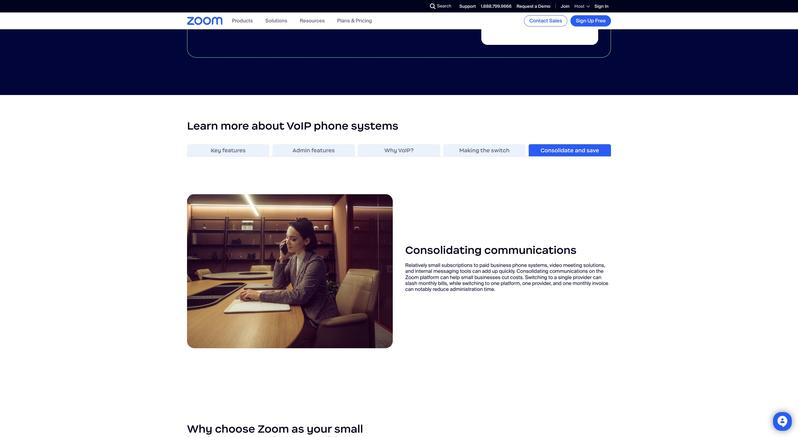 Task type: locate. For each thing, give the bounding box(es) containing it.
zoom logo image
[[187, 17, 223, 25]]

one left provider,
[[522, 280, 531, 287]]

1 horizontal spatial features
[[311, 147, 335, 154]]

0 horizontal spatial sign
[[576, 17, 586, 24]]

on
[[589, 268, 595, 275]]

3 one from the left
[[563, 280, 572, 287]]

1 one from the left
[[491, 280, 500, 287]]

features inside button
[[311, 147, 335, 154]]

features inside 'button'
[[222, 147, 246, 154]]

products
[[232, 18, 253, 24]]

1 horizontal spatial phone
[[512, 262, 527, 269]]

products button
[[232, 18, 253, 24]]

monthly down internal
[[419, 280, 437, 287]]

0 horizontal spatial features
[[222, 147, 246, 154]]

2 horizontal spatial one
[[563, 280, 572, 287]]

making the switch button
[[443, 144, 526, 157]]

why
[[384, 147, 397, 154], [187, 423, 212, 436]]

internal
[[415, 268, 432, 275]]

systems
[[351, 119, 398, 133]]

to down video
[[548, 274, 553, 281]]

plans & pricing
[[337, 18, 372, 24]]

1 vertical spatial zoom
[[258, 423, 289, 436]]

0 vertical spatial the
[[221, 9, 228, 15]]

consolidating communications
[[405, 243, 577, 257]]

1 horizontal spatial a
[[554, 274, 557, 281]]

1 horizontal spatial small
[[428, 262, 440, 269]]

business
[[491, 262, 511, 269], [187, 434, 236, 437]]

0 horizontal spatial voip
[[238, 434, 263, 437]]

add
[[482, 268, 491, 275]]

1 vertical spatial the
[[480, 147, 490, 154]]

communications up systems,
[[484, 243, 577, 257]]

and
[[575, 147, 585, 154], [405, 268, 414, 275], [553, 280, 562, 287]]

1 horizontal spatial to
[[485, 280, 490, 287]]

phone up admin features
[[314, 119, 349, 133]]

consolidating communications image
[[187, 194, 393, 349]]

the for read
[[221, 9, 228, 15]]

small up administration
[[461, 274, 473, 281]]

help
[[450, 274, 460, 281]]

zoom inside why choose zoom as your small business voip phone provider?
[[258, 423, 289, 436]]

contact sales link
[[524, 15, 567, 26]]

sign up free link
[[571, 15, 611, 26]]

can left notably
[[405, 286, 414, 293]]

key features button
[[187, 144, 269, 157]]

features
[[222, 147, 246, 154], [311, 147, 335, 154]]

and left "save"
[[575, 147, 585, 154]]

1 vertical spatial a
[[554, 274, 557, 281]]

0 horizontal spatial zoom
[[258, 423, 289, 436]]

a left demo
[[535, 3, 537, 9]]

2 vertical spatial the
[[596, 268, 604, 275]]

the right on
[[596, 268, 604, 275]]

in
[[605, 3, 609, 9]]

consolidate
[[541, 147, 574, 154]]

2 horizontal spatial small
[[461, 274, 473, 281]]

0 horizontal spatial small
[[334, 423, 363, 436]]

1 features from the left
[[222, 147, 246, 154]]

small
[[428, 262, 440, 269], [461, 274, 473, 281], [334, 423, 363, 436]]

1 horizontal spatial the
[[480, 147, 490, 154]]

1 vertical spatial voip
[[238, 434, 263, 437]]

reduce
[[433, 286, 449, 293]]

subscriptions
[[442, 262, 473, 269]]

0 vertical spatial and
[[575, 147, 585, 154]]

the left switch
[[480, 147, 490, 154]]

learn more about voip phone systems
[[187, 119, 398, 133]]

invoice
[[592, 280, 608, 287]]

0 vertical spatial communications
[[484, 243, 577, 257]]

sign left in
[[595, 3, 604, 9]]

0 horizontal spatial monthly
[[419, 280, 437, 287]]

tabs tab list
[[187, 144, 611, 157]]

features right admin
[[311, 147, 335, 154]]

up
[[492, 268, 498, 275]]

1 horizontal spatial zoom
[[405, 274, 419, 281]]

pricing
[[356, 18, 372, 24]]

1 vertical spatial business
[[187, 434, 236, 437]]

zoom
[[405, 274, 419, 281], [258, 423, 289, 436]]

consolidate and save
[[541, 147, 599, 154]]

to left "paid"
[[474, 262, 478, 269]]

messaging
[[433, 268, 459, 275]]

making the switch
[[459, 147, 510, 154]]

zoom left as
[[258, 423, 289, 436]]

a
[[535, 3, 537, 9], [554, 274, 557, 281]]

small right your
[[334, 423, 363, 436]]

1 horizontal spatial business
[[491, 262, 511, 269]]

and up slash
[[405, 268, 414, 275]]

zoom down relatively
[[405, 274, 419, 281]]

plans
[[337, 18, 350, 24]]

None search field
[[407, 1, 431, 11]]

0 horizontal spatial to
[[474, 262, 478, 269]]

0 vertical spatial small
[[428, 262, 440, 269]]

platform
[[420, 274, 439, 281]]

host
[[575, 3, 585, 9]]

the for making
[[480, 147, 490, 154]]

contact
[[529, 17, 548, 24]]

meeting
[[563, 262, 582, 269]]

consolidating up provider,
[[517, 268, 548, 275]]

0 horizontal spatial the
[[221, 9, 228, 15]]

your
[[307, 423, 332, 436]]

why for why voip?
[[384, 147, 397, 154]]

1 vertical spatial phone
[[512, 262, 527, 269]]

the left case
[[221, 9, 228, 15]]

one left cut
[[491, 280, 500, 287]]

0 horizontal spatial phone
[[314, 119, 349, 133]]

1 horizontal spatial voip
[[287, 119, 311, 133]]

consolidating inside relatively small subscriptions to paid business phone systems, video meeting solutions, and internal messaging tools can add up quickly. consolidating communications on the zoom platform can help small businesses cut costs. switching to a single provider can slash monthly bills, while switching to one platform, one provider, and one monthly invoice can notably reduce administration time.
[[517, 268, 548, 275]]

free
[[595, 17, 606, 24]]

read the case study link
[[200, 5, 264, 19]]

phone inside relatively small subscriptions to paid business phone systems, video meeting solutions, and internal messaging tools can add up quickly. consolidating communications on the zoom platform can help small businesses cut costs. switching to a single provider can slash monthly bills, while switching to one platform, one provider, and one monthly invoice can notably reduce administration time.
[[512, 262, 527, 269]]

1 vertical spatial communications
[[550, 268, 588, 275]]

0 vertical spatial sign
[[595, 3, 604, 9]]

0 horizontal spatial one
[[491, 280, 500, 287]]

sign left "up" at top
[[576, 17, 586, 24]]

small up platform
[[428, 262, 440, 269]]

solutions
[[265, 18, 287, 24]]

2 horizontal spatial the
[[596, 268, 604, 275]]

join link
[[561, 3, 570, 9]]

consolidating up subscriptions
[[405, 243, 482, 257]]

1 vertical spatial and
[[405, 268, 414, 275]]

communications left on
[[550, 268, 588, 275]]

single
[[558, 274, 572, 281]]

more
[[221, 119, 249, 133]]

1 horizontal spatial one
[[522, 280, 531, 287]]

the inside relatively small subscriptions to paid business phone systems, video meeting solutions, and internal messaging tools can add up quickly. consolidating communications on the zoom platform can help small businesses cut costs. switching to a single provider can slash monthly bills, while switching to one platform, one provider, and one monthly invoice can notably reduce administration time.
[[596, 268, 604, 275]]

2 one from the left
[[522, 280, 531, 287]]

voip
[[287, 119, 311, 133], [238, 434, 263, 437]]

1 horizontal spatial consolidating
[[517, 268, 548, 275]]

0 vertical spatial why
[[384, 147, 397, 154]]

0 vertical spatial zoom
[[405, 274, 419, 281]]

2 vertical spatial small
[[334, 423, 363, 436]]

slash
[[405, 280, 417, 287]]

join
[[561, 3, 570, 9]]

to down add at the bottom right of the page
[[485, 280, 490, 287]]

learn
[[187, 119, 218, 133]]

sign
[[595, 3, 604, 9], [576, 17, 586, 24]]

phone
[[314, 119, 349, 133], [512, 262, 527, 269]]

why inside button
[[384, 147, 397, 154]]

0 vertical spatial a
[[535, 3, 537, 9]]

search image
[[430, 3, 436, 9]]

why inside why choose zoom as your small business voip phone provider?
[[187, 423, 212, 436]]

read the case study
[[208, 9, 256, 15]]

read
[[208, 9, 220, 15]]

1 vertical spatial consolidating
[[517, 268, 548, 275]]

0 vertical spatial consolidating
[[405, 243, 482, 257]]

and right provider,
[[553, 280, 562, 287]]

can left add at the bottom right of the page
[[472, 268, 481, 275]]

1 vertical spatial why
[[187, 423, 212, 436]]

1 vertical spatial sign
[[576, 17, 586, 24]]

monthly down on
[[573, 280, 591, 287]]

why for why choose zoom as your small business voip phone provider?
[[187, 423, 212, 436]]

0 horizontal spatial business
[[187, 434, 236, 437]]

tools
[[460, 268, 471, 275]]

communications
[[484, 243, 577, 257], [550, 268, 588, 275]]

admin features
[[293, 147, 335, 154]]

consolidating
[[405, 243, 482, 257], [517, 268, 548, 275]]

sign in link
[[595, 3, 609, 9]]

the
[[221, 9, 228, 15], [480, 147, 490, 154], [596, 268, 604, 275]]

phone up costs. on the bottom right of the page
[[512, 262, 527, 269]]

1 horizontal spatial and
[[553, 280, 562, 287]]

2 features from the left
[[311, 147, 335, 154]]

monthly
[[419, 280, 437, 287], [573, 280, 591, 287]]

costs.
[[510, 274, 524, 281]]

1 horizontal spatial why
[[384, 147, 397, 154]]

0 vertical spatial phone
[[314, 119, 349, 133]]

features right key
[[222, 147, 246, 154]]

the inside button
[[480, 147, 490, 154]]

support
[[459, 3, 476, 9]]

0 vertical spatial business
[[491, 262, 511, 269]]

2 horizontal spatial and
[[575, 147, 585, 154]]

a left single
[[554, 274, 557, 281]]

one
[[491, 280, 500, 287], [522, 280, 531, 287], [563, 280, 572, 287]]

1 vertical spatial small
[[461, 274, 473, 281]]

sign for sign up free
[[576, 17, 586, 24]]

0 horizontal spatial why
[[187, 423, 212, 436]]

one left the provider
[[563, 280, 572, 287]]

communications inside relatively small subscriptions to paid business phone systems, video meeting solutions, and internal messaging tools can add up quickly. consolidating communications on the zoom platform can help small businesses cut costs. switching to a single provider can slash monthly bills, while switching to one platform, one provider, and one monthly invoice can notably reduce administration time.
[[550, 268, 588, 275]]

1 horizontal spatial sign
[[595, 3, 604, 9]]

1.888.799.9666
[[481, 3, 512, 9]]

1 horizontal spatial monthly
[[573, 280, 591, 287]]

1 monthly from the left
[[419, 280, 437, 287]]



Task type: describe. For each thing, give the bounding box(es) containing it.
why voip?
[[384, 147, 414, 154]]

request a demo link
[[517, 3, 550, 9]]

cut
[[502, 274, 509, 281]]

business inside relatively small subscriptions to paid business phone systems, video meeting solutions, and internal messaging tools can add up quickly. consolidating communications on the zoom platform can help small businesses cut costs. switching to a single provider can slash monthly bills, while switching to one platform, one provider, and one monthly invoice can notably reduce administration time.
[[491, 262, 511, 269]]

demo
[[538, 3, 550, 9]]

consolidate and save button
[[529, 144, 611, 157]]

systems,
[[528, 262, 548, 269]]

can down the solutions,
[[593, 274, 601, 281]]

and inside button
[[575, 147, 585, 154]]

can left help
[[440, 274, 449, 281]]

search image
[[430, 3, 436, 9]]

solutions button
[[265, 18, 287, 24]]

2 horizontal spatial to
[[548, 274, 553, 281]]

0 vertical spatial voip
[[287, 119, 311, 133]]

0 horizontal spatial a
[[535, 3, 537, 9]]

case
[[230, 9, 242, 15]]

administration
[[450, 286, 483, 293]]

notably
[[415, 286, 432, 293]]

study
[[243, 9, 256, 15]]

sign for sign in
[[595, 3, 604, 9]]

video
[[550, 262, 562, 269]]

provider?
[[303, 434, 355, 437]]

0 horizontal spatial and
[[405, 268, 414, 275]]

while
[[449, 280, 461, 287]]

zoom inside relatively small subscriptions to paid business phone systems, video meeting solutions, and internal messaging tools can add up quickly. consolidating communications on the zoom platform can help small businesses cut costs. switching to a single provider can slash monthly bills, while switching to one platform, one provider, and one monthly invoice can notably reduce administration time.
[[405, 274, 419, 281]]

business inside why choose zoom as your small business voip phone provider?
[[187, 434, 236, 437]]

platform,
[[501, 280, 521, 287]]

phone
[[265, 434, 300, 437]]

resources button
[[300, 18, 325, 24]]

quickly.
[[499, 268, 515, 275]]

paid
[[479, 262, 489, 269]]

support link
[[459, 3, 476, 9]]

search
[[437, 3, 451, 9]]

as
[[292, 423, 304, 436]]

admin
[[293, 147, 310, 154]]

host button
[[575, 3, 590, 9]]

sales
[[549, 17, 562, 24]]

provider
[[573, 274, 592, 281]]

resources
[[300, 18, 325, 24]]

switching
[[462, 280, 484, 287]]

features for admin features
[[311, 147, 335, 154]]

businesses
[[474, 274, 501, 281]]

about
[[252, 119, 284, 133]]

2 monthly from the left
[[573, 280, 591, 287]]

up
[[587, 17, 594, 24]]

key
[[211, 147, 221, 154]]

key features
[[211, 147, 246, 154]]

switch
[[491, 147, 510, 154]]

1.888.799.9666 link
[[481, 3, 512, 9]]

small inside why choose zoom as your small business voip phone provider?
[[334, 423, 363, 436]]

features for key features
[[222, 147, 246, 154]]

relatively
[[405, 262, 427, 269]]

bills,
[[438, 280, 448, 287]]

2 vertical spatial and
[[553, 280, 562, 287]]

&
[[351, 18, 355, 24]]

choose
[[215, 423, 255, 436]]

request
[[517, 3, 534, 9]]

time.
[[484, 286, 495, 293]]

provider,
[[532, 280, 552, 287]]

contact sales
[[529, 17, 562, 24]]

voip?
[[398, 147, 414, 154]]

sign up free
[[576, 17, 606, 24]]

save
[[587, 147, 599, 154]]

request a demo
[[517, 3, 550, 9]]

0 horizontal spatial consolidating
[[405, 243, 482, 257]]

a inside relatively small subscriptions to paid business phone systems, video meeting solutions, and internal messaging tools can add up quickly. consolidating communications on the zoom platform can help small businesses cut costs. switching to a single provider can slash monthly bills, while switching to one platform, one provider, and one monthly invoice can notably reduce administration time.
[[554, 274, 557, 281]]

plans & pricing link
[[337, 18, 372, 24]]

sign in
[[595, 3, 609, 9]]

why choose zoom as your small business voip phone provider?
[[187, 423, 363, 437]]

voip inside why choose zoom as your small business voip phone provider?
[[238, 434, 263, 437]]

relatively small subscriptions to paid business phone systems, video meeting solutions, and internal messaging tools can add up quickly. consolidating communications on the zoom platform can help small businesses cut costs. switching to a single provider can slash monthly bills, while switching to one platform, one provider, and one monthly invoice can notably reduce administration time.
[[405, 262, 608, 293]]

making
[[459, 147, 479, 154]]

solutions,
[[583, 262, 605, 269]]

switching
[[525, 274, 547, 281]]

why voip? button
[[358, 144, 440, 157]]



Task type: vqa. For each thing, say whether or not it's contained in the screenshot.
add
yes



